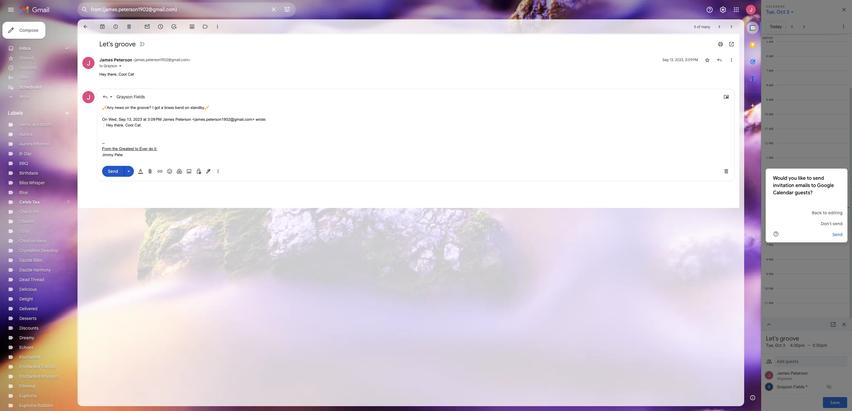 Task type: vqa. For each thing, say whether or not it's contained in the screenshot.
the Snooze IMAGE
yes



Task type: locate. For each thing, give the bounding box(es) containing it.
3:09 pm right 2023, at the top of page
[[685, 58, 699, 62]]

to inside -- from the greatest to ever do it: jimmy pete
[[135, 147, 138, 151]]

1 vertical spatial peterson
[[176, 117, 191, 122]]

bliss up blue 'link'
[[19, 180, 28, 186]]

1 horizontal spatial the
[[131, 105, 136, 110]]

peterson inside on wed, sep 13, 2023 at 3:09 pm james peterson <james.peterson1902@gmail.com> wrote: hey there, cool cat
[[176, 117, 191, 122]]

2 dazzle from the top
[[19, 268, 32, 273]]

13, left 2023
[[127, 117, 132, 122]]

3:09 pm inside on wed, sep 13, 2023 at 3:09 pm james peterson <james.peterson1902@gmail.com> wrote: hey there, cool cat
[[148, 117, 162, 122]]

13, left 2023, at the top of page
[[670, 58, 675, 62]]

harmony
[[33, 268, 51, 273]]

0 vertical spatial euphoria
[[19, 394, 37, 399]]

alerts and notifs
[[19, 122, 52, 128]]

1 horizontal spatial on
[[185, 105, 189, 110]]

bliss down crystalline dewdrop
[[33, 258, 42, 263]]

2 - from the left
[[103, 141, 105, 145]]

0 horizontal spatial cat
[[128, 72, 134, 77]]

0 horizontal spatial on
[[125, 105, 129, 110]]

dazzle down crystalline
[[19, 258, 32, 263]]

2 euphoria from the top
[[19, 403, 37, 409]]

insert files using drive image
[[176, 168, 182, 174]]

tranquil
[[41, 365, 56, 370]]

there,
[[108, 72, 118, 77], [114, 123, 124, 128]]

0 vertical spatial to
[[99, 64, 103, 68]]

-- from the greatest to ever do it: jimmy pete
[[102, 141, 157, 157]]

1 vertical spatial james
[[163, 117, 174, 122]]

1 enchanted from the top
[[19, 355, 40, 360]]

crystalline
[[19, 248, 40, 254]]

1 vertical spatial sep
[[119, 117, 126, 122]]

0 vertical spatial there,
[[108, 72, 118, 77]]

on right band
[[185, 105, 189, 110]]

sep
[[663, 58, 669, 62], [119, 117, 126, 122]]

dazzle up dead
[[19, 268, 32, 273]]

dazzle for dazzle harmony
[[19, 268, 32, 273]]

enchanted for enchanted whispers
[[19, 374, 40, 380]]

0 vertical spatial bliss
[[19, 180, 28, 186]]

enchanted up ethereal link
[[19, 374, 40, 380]]

whispers
[[41, 374, 59, 380]]

pete
[[115, 153, 123, 157]]

aurora down the 'alerts'
[[19, 132, 32, 137]]

1 horizontal spatial sep
[[663, 58, 669, 62]]

0 vertical spatial sep
[[663, 58, 669, 62]]

james peterson cell
[[99, 57, 190, 63]]

1 aurora from the top
[[19, 132, 32, 137]]

delete image
[[126, 24, 132, 30]]

insert photo image
[[186, 168, 192, 174]]

enchanted whispers
[[19, 374, 59, 380]]

peterson down band
[[176, 117, 191, 122]]

0 horizontal spatial peterson
[[114, 57, 132, 63]]

dazzle harmony link
[[19, 268, 51, 273]]

many
[[702, 24, 711, 29]]

james.peterson1902@gmail.com
[[135, 58, 188, 62]]

enchanted down enchanted link
[[19, 365, 40, 370]]

1 horizontal spatial 13,
[[670, 58, 675, 62]]

a
[[161, 105, 163, 110]]

compose button
[[2, 22, 46, 39]]

on wed, sep 13, 2023 at 3:09 pm james peterson <james.peterson1902@gmail.com> wrote: hey there, cool cat
[[102, 117, 267, 128]]

send
[[108, 169, 118, 174]]

2 vertical spatial enchanted
[[19, 374, 40, 380]]

1 vertical spatial aurora
[[19, 142, 32, 147]]

1 vertical spatial ethereal
[[19, 384, 35, 389]]

sep inside on wed, sep 13, 2023 at 3:09 pm james peterson <james.peterson1902@gmail.com> wrote: hey there, cool cat
[[119, 117, 126, 122]]

Message Body text field
[[102, 105, 730, 158]]

1 vertical spatial euphoria
[[19, 403, 37, 409]]

2
[[67, 200, 69, 205]]

labels heading
[[8, 110, 64, 116]]

inbox
[[19, 46, 31, 51]]

1 vertical spatial 3:09 pm
[[148, 117, 162, 122]]

type of response image
[[102, 94, 108, 100]]

0 horizontal spatial 13,
[[127, 117, 132, 122]]

1 vertical spatial cat
[[135, 123, 141, 128]]

cat
[[128, 72, 134, 77], [135, 123, 141, 128]]

settings image
[[720, 6, 727, 13]]

1 vertical spatial cool
[[125, 123, 134, 128]]

euphoria link
[[19, 394, 37, 399]]

on right news
[[125, 105, 129, 110]]

🎺 image
[[102, 106, 107, 110]]

🎺 image
[[204, 106, 209, 110]]

0 horizontal spatial 3:09 pm
[[148, 117, 162, 122]]

delivered link
[[19, 306, 37, 312]]

notifs
[[40, 122, 52, 128]]

aurora for the aurora link
[[19, 132, 32, 137]]

crystalline dewdrop
[[19, 248, 58, 254]]

1 - from the left
[[102, 141, 103, 145]]

1 vertical spatial dazzle
[[19, 268, 32, 273]]

61
[[66, 46, 69, 51]]

show details image
[[119, 64, 122, 68]]

chores link
[[19, 219, 33, 225]]

dead thread
[[19, 277, 44, 283]]

1 vertical spatial the
[[112, 147, 118, 151]]

birthdaze
[[19, 171, 38, 176]]

b-day link
[[19, 151, 31, 157]]

cool inside on wed, sep 13, 2023 at 3:09 pm james peterson <james.peterson1902@gmail.com> wrote: hey there, cool cat
[[125, 123, 134, 128]]

1 horizontal spatial bliss
[[33, 258, 42, 263]]

1 vertical spatial enchanted
[[19, 365, 40, 370]]

aurora
[[19, 132, 32, 137], [19, 142, 32, 147]]

support image
[[707, 6, 714, 13]]

13, inside sep 13, 2023, 3:09 pm cell
[[670, 58, 675, 62]]

to
[[99, 64, 103, 68], [135, 147, 138, 151]]

euphoria for euphoria bubbles
[[19, 403, 37, 409]]

grayson up news
[[117, 94, 133, 100]]

james inside on wed, sep 13, 2023 at 3:09 pm james peterson <james.peterson1902@gmail.com> wrote: hey there, cool cat
[[163, 117, 174, 122]]

2 enchanted from the top
[[19, 365, 40, 370]]

crystalline dewdrop link
[[19, 248, 58, 254]]

cozy link
[[19, 229, 29, 234]]

1 euphoria from the top
[[19, 394, 37, 399]]

hey down 'wed,'
[[106, 123, 113, 128]]

older image
[[729, 24, 735, 30]]

sep 13, 2023, 3:09 pm
[[663, 58, 699, 62]]

cool down 2023
[[125, 123, 134, 128]]

alerts and notifs link
[[19, 122, 52, 128]]

1 vertical spatial 13,
[[127, 117, 132, 122]]

james up to grayson on the top left of page
[[99, 57, 113, 63]]

None search field
[[78, 2, 296, 17]]

1 vertical spatial hey
[[106, 123, 113, 128]]

peterson
[[114, 57, 132, 63], [176, 117, 191, 122]]

enchanted down echoes
[[19, 355, 40, 360]]

the inside -- from the greatest to ever do it: jimmy pete
[[112, 147, 118, 151]]

euphoria
[[19, 394, 37, 399], [19, 403, 37, 409]]

the left groove?
[[131, 105, 136, 110]]

ever
[[140, 147, 148, 151]]

0 horizontal spatial to
[[99, 64, 103, 68]]

and
[[32, 122, 39, 128]]

0 vertical spatial 13,
[[670, 58, 675, 62]]

0 vertical spatial james
[[99, 57, 113, 63]]

day
[[24, 151, 31, 157]]

1 horizontal spatial james
[[163, 117, 174, 122]]

groove
[[115, 40, 136, 48]]

gmail image
[[19, 4, 52, 16]]

snoozed
[[19, 65, 36, 71]]

there, down 'wed,'
[[114, 123, 124, 128]]

grayson
[[104, 64, 117, 68], [117, 94, 133, 100]]

insert emoji ‪(⌘⇧2)‬ image
[[167, 168, 173, 174]]

the up pete
[[112, 147, 118, 151]]

1 vertical spatial bliss
[[33, 258, 42, 263]]

greatest
[[119, 147, 134, 151]]

13, inside on wed, sep 13, 2023 at 3:09 pm james peterson <james.peterson1902@gmail.com> wrote: hey there, cool cat
[[127, 117, 132, 122]]

cool down show details image in the left top of the page
[[119, 72, 127, 77]]

2 aurora from the top
[[19, 142, 32, 147]]

discard draft ‪(⌘⇧d)‬ image
[[724, 168, 730, 174]]

more button
[[0, 92, 73, 102]]

delicious
[[19, 287, 37, 292]]

labels image
[[202, 24, 209, 30]]

snoozed link
[[19, 65, 36, 71]]

0 vertical spatial enchanted
[[19, 355, 40, 360]]

1 horizontal spatial cat
[[135, 123, 141, 128]]

0 vertical spatial aurora
[[19, 132, 32, 137]]

0 horizontal spatial sep
[[119, 117, 126, 122]]

0 horizontal spatial the
[[112, 147, 118, 151]]

0 vertical spatial 3:09 pm
[[685, 58, 699, 62]]

to grayson
[[99, 64, 117, 68]]

13,
[[670, 58, 675, 62], [127, 117, 132, 122]]

blue link
[[19, 190, 28, 195]]

sep left 2023, at the top of page
[[663, 58, 669, 62]]

1 vertical spatial there,
[[114, 123, 124, 128]]

sep inside cell
[[663, 58, 669, 62]]

dazzle
[[19, 258, 32, 263], [19, 268, 32, 273]]

compose
[[19, 28, 38, 33]]

1 vertical spatial to
[[135, 147, 138, 151]]

celeb tea link
[[19, 200, 40, 205]]

peterson up show details image in the left top of the page
[[114, 57, 132, 63]]

cat down <
[[128, 72, 134, 77]]

euphoria down ethereal link
[[19, 394, 37, 399]]

0 vertical spatial the
[[131, 105, 136, 110]]

sep right 'wed,'
[[119, 117, 126, 122]]

b-
[[19, 151, 24, 157]]

to up hey there, cool cat
[[99, 64, 103, 68]]

euphoria bubbles
[[19, 403, 53, 409]]

0 horizontal spatial bliss
[[19, 180, 28, 186]]

there, down to grayson on the top left of page
[[108, 72, 118, 77]]

tab list
[[745, 19, 762, 390]]

band
[[175, 105, 184, 110]]

the
[[131, 105, 136, 110], [112, 147, 118, 151]]

news
[[115, 105, 124, 110]]

3:09 pm
[[685, 58, 699, 62], [148, 117, 162, 122]]

main menu image
[[7, 6, 15, 13]]

inbox link
[[19, 46, 31, 51]]

0 vertical spatial dazzle
[[19, 258, 32, 263]]

Search mail text field
[[91, 7, 267, 13]]

back to search results image
[[82, 24, 89, 30]]

grayson left show details image in the left top of the page
[[104, 64, 117, 68]]

enchanted whispers link
[[19, 374, 59, 380]]

report spam image
[[113, 24, 119, 30]]

3 enchanted from the top
[[19, 374, 40, 380]]

cat down 2023
[[135, 123, 141, 128]]

1 horizontal spatial peterson
[[176, 117, 191, 122]]

any news on the groove? i got a brass band on standby
[[107, 105, 204, 110]]

1 horizontal spatial 3:09 pm
[[685, 58, 699, 62]]

euphoria down the euphoria link
[[19, 403, 37, 409]]

james down brass
[[163, 117, 174, 122]]

cat inside on wed, sep 13, 2023 at 3:09 pm james peterson <james.peterson1902@gmail.com> wrote: hey there, cool cat
[[135, 123, 141, 128]]

0 vertical spatial cat
[[128, 72, 134, 77]]

to left ever on the left top of the page
[[135, 147, 138, 151]]

echoes
[[19, 345, 34, 351]]

sent
[[19, 75, 28, 80]]

on
[[125, 105, 129, 110], [185, 105, 189, 110]]

aurora down the aurora link
[[19, 142, 32, 147]]

not starred image
[[705, 57, 711, 63]]

1 vertical spatial grayson
[[117, 94, 133, 100]]

ins
[[34, 209, 39, 215]]

1 dazzle from the top
[[19, 258, 32, 263]]

sent link
[[19, 75, 28, 80]]

aurora for aurora ethereal
[[19, 142, 32, 147]]

3:09 pm right 'at'
[[148, 117, 162, 122]]

do
[[149, 147, 153, 151]]

1 horizontal spatial to
[[135, 147, 138, 151]]

grayson fields
[[117, 94, 145, 100]]

hey down to grayson on the top left of page
[[99, 72, 106, 77]]



Task type: describe. For each thing, give the bounding box(es) containing it.
more send options image
[[126, 169, 132, 175]]

aurora ethereal link
[[19, 142, 49, 147]]

let's
[[99, 40, 113, 48]]

archive image
[[99, 24, 105, 30]]

i
[[152, 105, 154, 110]]

bbq link
[[19, 161, 28, 166]]

bliss whisper link
[[19, 180, 45, 186]]

starred
[[19, 55, 34, 61]]

sep 13, 2023, 3:09 pm cell
[[663, 57, 699, 63]]

check-
[[19, 209, 34, 215]]

got
[[155, 105, 160, 110]]

cozy
[[19, 229, 29, 234]]

move to inbox image
[[189, 24, 195, 30]]

Not starred checkbox
[[705, 57, 711, 63]]

attach files image
[[147, 168, 153, 174]]

delight
[[19, 297, 33, 302]]

0 vertical spatial cool
[[119, 72, 127, 77]]

fields
[[134, 94, 145, 100]]

2 on from the left
[[185, 105, 189, 110]]

check-ins link
[[19, 209, 39, 215]]

<
[[133, 58, 135, 62]]

desserts
[[19, 316, 37, 322]]

search mail image
[[79, 4, 90, 15]]

discounts
[[19, 326, 39, 331]]

chores
[[19, 219, 33, 225]]

dazzle bliss
[[19, 258, 42, 263]]

let's groove
[[99, 40, 136, 48]]

send button
[[102, 166, 124, 177]]

more
[[19, 94, 29, 100]]

bubbles
[[38, 403, 53, 409]]

labels
[[8, 110, 23, 116]]

dewdrop
[[41, 248, 58, 254]]

more options image
[[216, 168, 220, 174]]

>
[[188, 58, 190, 62]]

5
[[695, 24, 697, 29]]

bbq
[[19, 161, 28, 166]]

the for groove?
[[131, 105, 136, 110]]

snooze image
[[158, 24, 164, 30]]

hey inside on wed, sep 13, 2023 at 3:09 pm james peterson <james.peterson1902@gmail.com> wrote: hey there, cool cat
[[106, 123, 113, 128]]

2023,
[[675, 58, 685, 62]]

clear search image
[[268, 3, 280, 15]]

0 vertical spatial grayson
[[104, 64, 117, 68]]

dreamy link
[[19, 336, 34, 341]]

james peterson < james.peterson1902@gmail.com >
[[99, 57, 190, 63]]

ideas
[[37, 239, 47, 244]]

alerts
[[19, 122, 31, 128]]

euphoria for the euphoria link
[[19, 394, 37, 399]]

there, inside on wed, sep 13, 2023 at 3:09 pm james peterson <james.peterson1902@gmail.com> wrote: hey there, cool cat
[[114, 123, 124, 128]]

more image
[[215, 24, 221, 30]]

wrote:
[[256, 117, 267, 122]]

creative
[[19, 239, 35, 244]]

celeb
[[19, 200, 31, 205]]

blue
[[19, 190, 28, 195]]

creative ideas link
[[19, 239, 47, 244]]

wed,
[[108, 117, 118, 122]]

dazzle bliss link
[[19, 258, 42, 263]]

1 on from the left
[[125, 105, 129, 110]]

advanced search options image
[[281, 3, 293, 15]]

scheduled link
[[19, 85, 41, 90]]

dead
[[19, 277, 30, 283]]

b-day
[[19, 151, 31, 157]]

add to tasks image
[[171, 24, 177, 30]]

2023
[[133, 117, 142, 122]]

0 horizontal spatial james
[[99, 57, 113, 63]]

creative ideas
[[19, 239, 47, 244]]

tea
[[32, 200, 40, 205]]

whisper
[[29, 180, 45, 186]]

0 vertical spatial ethereal
[[33, 142, 49, 147]]

delight link
[[19, 297, 33, 302]]

delivered
[[19, 306, 37, 312]]

enchanted for enchanted tranquil
[[19, 365, 40, 370]]

insert link ‪(⌘k)‬ image
[[157, 168, 163, 174]]

starred link
[[19, 55, 34, 61]]

side panel section
[[745, 19, 762, 407]]

bliss whisper
[[19, 180, 45, 186]]

3:09 pm inside cell
[[685, 58, 699, 62]]

discounts link
[[19, 326, 39, 331]]

hey there, cool cat
[[99, 72, 134, 77]]

dazzle for dazzle bliss
[[19, 258, 32, 263]]

from
[[102, 147, 111, 151]]

0 vertical spatial hey
[[99, 72, 106, 77]]

toggle confidential mode image
[[196, 168, 202, 174]]

enchanted tranquil link
[[19, 365, 56, 370]]

thread
[[30, 277, 44, 283]]

it:
[[154, 147, 157, 151]]

the for greatest
[[112, 147, 118, 151]]

1
[[68, 85, 69, 89]]

celeb tea
[[19, 200, 40, 205]]

labels navigation
[[0, 19, 78, 412]]

0 vertical spatial peterson
[[114, 57, 132, 63]]

on
[[102, 117, 107, 122]]

<james.peterson1902@gmail.com>
[[192, 117, 255, 122]]

check-ins
[[19, 209, 39, 215]]

insert signature image
[[206, 168, 212, 174]]

birthdaze link
[[19, 171, 38, 176]]

dreamy
[[19, 336, 34, 341]]

newer image
[[717, 24, 723, 30]]

groove?
[[137, 105, 151, 110]]

euphoria bubbles link
[[19, 403, 53, 409]]

enchanted for enchanted link
[[19, 355, 40, 360]]

at
[[143, 117, 147, 122]]

aurora link
[[19, 132, 32, 137]]

ethereal link
[[19, 384, 35, 389]]



